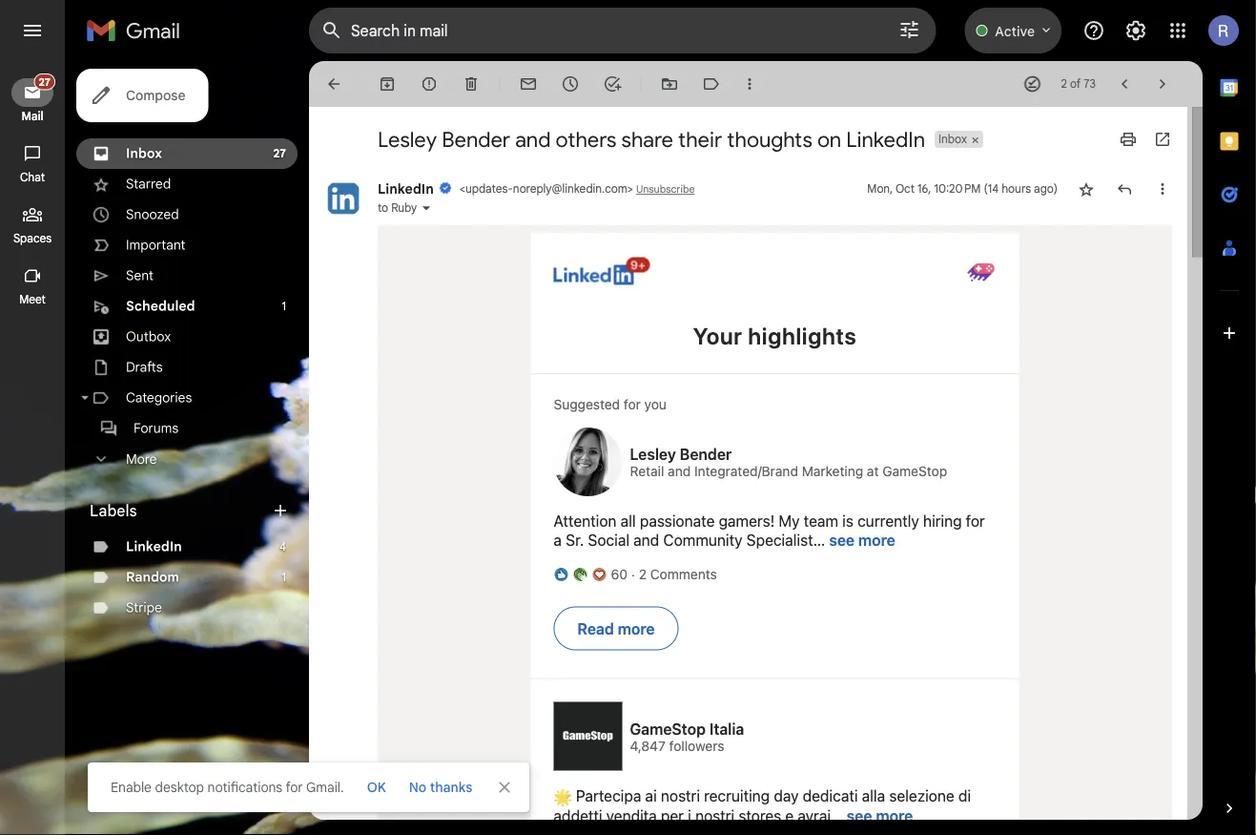 Task type: describe. For each thing, give the bounding box(es) containing it.
social
[[588, 531, 630, 549]]

mark as unread image
[[519, 74, 538, 94]]

enable
[[111, 779, 152, 796]]

linkedin image
[[554, 257, 650, 285]]

chat heading
[[0, 170, 65, 185]]

snoozed
[[126, 206, 179, 223]]

starred
[[126, 176, 171, 192]]

more for gamestop italia
[[877, 807, 914, 825]]

ok
[[367, 779, 386, 796]]

bender for and
[[442, 126, 511, 153]]

important
[[126, 237, 186, 253]]

inbox button
[[935, 131, 970, 148]]

more image
[[741, 74, 760, 94]]

integrated/brand
[[695, 463, 799, 479]]

mon, oct 16, 10:20 pm (14 hours ago)
[[868, 182, 1058, 196]]

outbox
[[126, 328, 171, 345]]

no thanks link
[[402, 770, 480, 805]]

categories link
[[126, 389, 192, 406]]

oct
[[896, 182, 915, 196]]

inbox for inbox link
[[126, 145, 162, 162]]

random
[[126, 569, 179, 586]]

currently
[[858, 512, 920, 530]]

desktop
[[155, 779, 204, 796]]

gamestop italia image
[[554, 702, 623, 771]]

hiring
[[924, 512, 963, 530]]

highlights
[[749, 323, 857, 349]]

of
[[1071, 77, 1082, 91]]

60
[[611, 566, 628, 582]]

you
[[645, 397, 667, 412]]

your highlights
[[694, 323, 857, 349]]

starred link
[[126, 176, 171, 192]]

newer image
[[1116, 74, 1135, 94]]

read more
[[578, 619, 655, 638]]

no
[[409, 779, 427, 796]]

like image
[[554, 567, 569, 582]]

0 horizontal spatial and
[[516, 126, 551, 153]]

1 vertical spatial 2
[[639, 566, 647, 582]]

0 vertical spatial for
[[624, 397, 641, 412]]

lesley bender and others share their thoughts on linkedin
[[378, 126, 926, 153]]

important link
[[126, 237, 186, 253]]

gmail image
[[86, 11, 190, 50]]

partecipa
[[576, 786, 642, 805]]

a
[[554, 531, 562, 549]]

ok link
[[359, 770, 394, 805]]

their
[[679, 126, 723, 153]]

sent
[[126, 267, 154, 284]]

gamestop italia 4,847 followers
[[630, 720, 745, 754]]

and inside 'attention all passionate gamers! my team is currently hiring for a sr. social and community specialist…'
[[634, 531, 660, 549]]

(14
[[984, 182, 999, 196]]

4
[[280, 540, 286, 554]]

dedicati
[[803, 786, 858, 805]]

2 horizontal spatial linkedin
[[847, 126, 926, 153]]

share
[[622, 126, 674, 153]]

your
[[694, 323, 743, 349]]

italia
[[710, 720, 745, 738]]

lesley for lesley bender retail and integrated/brand marketing at gamestop
[[630, 445, 676, 463]]

labels heading
[[90, 501, 271, 520]]

per
[[661, 807, 684, 825]]

4,847
[[630, 738, 666, 754]]

my
[[779, 512, 800, 530]]

drafts
[[126, 359, 163, 376]]

no thanks
[[409, 779, 473, 796]]

compose button
[[76, 69, 209, 122]]

followers
[[670, 738, 725, 754]]

suggested for you
[[554, 397, 667, 412]]

report spam image
[[420, 74, 439, 94]]

notifications
[[208, 779, 283, 796]]

forums
[[134, 420, 179, 437]]

show details image
[[421, 202, 433, 214]]

lesley for lesley bender and others share their thoughts on linkedin
[[378, 126, 437, 153]]

0 vertical spatial 27
[[39, 75, 51, 88]]

to ruby
[[378, 201, 417, 215]]

attention
[[554, 512, 617, 530]]

settings image
[[1125, 19, 1148, 42]]

at
[[868, 463, 879, 479]]

stores
[[739, 807, 782, 825]]

see more for bender
[[830, 531, 896, 549]]

1 vertical spatial 27
[[273, 147, 286, 161]]

thanks
[[430, 779, 473, 796]]

marketing
[[802, 463, 864, 479]]

specialist…
[[747, 531, 826, 549]]

labels
[[90, 501, 137, 520]]

day
[[774, 786, 799, 805]]

60 · 2 comments
[[611, 566, 717, 582]]

e
[[786, 807, 794, 825]]

your highlights link
[[554, 322, 997, 350]]

compose
[[126, 87, 186, 104]]

older image
[[1154, 74, 1173, 94]]

vendita
[[607, 807, 657, 825]]

community
[[664, 531, 743, 549]]

1 for random
[[282, 570, 286, 585]]

linkedin cell
[[378, 180, 637, 197]]

navigation containing mail
[[0, 61, 67, 835]]

mon,
[[868, 182, 894, 196]]

to
[[378, 201, 389, 215]]

empathy image
[[592, 567, 607, 582]]

see for gamestop italia
[[847, 807, 873, 825]]

·
[[632, 567, 635, 581]]

16,
[[918, 182, 932, 196]]

updates-
[[466, 182, 513, 196]]

more
[[126, 451, 157, 467]]

comments
[[651, 566, 717, 582]]

and inside lesley bender retail and integrated/brand marketing at gamestop
[[668, 463, 691, 479]]

ago)
[[1035, 182, 1058, 196]]

ruby anderson image
[[966, 256, 997, 286]]

alert containing enable desktop notifications for gmail.
[[31, 44, 1226, 812]]



Task type: vqa. For each thing, say whether or not it's contained in the screenshot.
Italic ‪(⌘I)‬ image
no



Task type: locate. For each thing, give the bounding box(es) containing it.
0 vertical spatial 1
[[282, 299, 286, 314]]

0 vertical spatial gamestop
[[883, 463, 948, 479]]

selezione
[[890, 786, 955, 805]]

random link
[[126, 569, 179, 586]]

1 vertical spatial lesley
[[630, 445, 676, 463]]

thoughts
[[728, 126, 813, 153]]

🌟 image
[[554, 788, 572, 806]]

more down alla
[[877, 807, 914, 825]]

forums link
[[134, 420, 179, 437]]

avrai…
[[798, 807, 843, 825]]

0 horizontal spatial 27
[[39, 75, 51, 88]]

0 horizontal spatial 2
[[639, 566, 647, 582]]

< updates-noreply@linkedin.com >
[[460, 182, 634, 196]]

Not starred checkbox
[[1078, 179, 1097, 199]]

linkedin corporation image
[[325, 179, 363, 218]]

1 vertical spatial more
[[618, 619, 655, 638]]

1 horizontal spatial 2
[[1062, 77, 1068, 91]]

read
[[578, 619, 614, 638]]

more button
[[76, 444, 298, 474]]

hours
[[1002, 182, 1032, 196]]

search in mail image
[[315, 13, 349, 48]]

and
[[516, 126, 551, 153], [668, 463, 691, 479], [634, 531, 660, 549]]

bender right retail
[[680, 445, 732, 463]]

0 vertical spatial see more
[[830, 531, 896, 549]]

and up < updates-noreply@linkedin.com >
[[516, 126, 551, 153]]

for right the hiring
[[967, 512, 986, 530]]

navigation
[[0, 61, 67, 835]]

mail heading
[[0, 109, 65, 124]]

2 vertical spatial and
[[634, 531, 660, 549]]

27 link
[[11, 73, 55, 107]]

linkedin
[[847, 126, 926, 153], [378, 180, 434, 197], [126, 538, 182, 555]]

0 vertical spatial more
[[859, 531, 896, 549]]

2 horizontal spatial for
[[967, 512, 986, 530]]

archive image
[[378, 74, 397, 94]]

for
[[624, 397, 641, 412], [967, 512, 986, 530], [286, 779, 303, 796]]

0 horizontal spatial gamestop
[[630, 720, 706, 738]]

1 vertical spatial see more
[[847, 807, 914, 825]]

team
[[804, 512, 839, 530]]

see more down is
[[830, 531, 896, 549]]

1 vertical spatial linkedin
[[378, 180, 434, 197]]

and down all
[[634, 531, 660, 549]]

2 vertical spatial more
[[877, 807, 914, 825]]

support image
[[1083, 19, 1106, 42]]

Search in mail text field
[[351, 21, 845, 40]]

1 horizontal spatial gamestop
[[883, 463, 948, 479]]

passionate
[[640, 512, 715, 530]]

unsubscribe
[[637, 183, 695, 196]]

advanced search options image
[[891, 10, 929, 49]]

verified sender image
[[439, 181, 452, 195]]

0 vertical spatial see
[[830, 531, 855, 549]]

1 horizontal spatial bender
[[680, 445, 732, 463]]

0 vertical spatial nostri
[[661, 786, 700, 805]]

praise image
[[573, 567, 588, 582]]

recruiting
[[704, 786, 770, 805]]

alla
[[862, 786, 886, 805]]

alert
[[31, 44, 1226, 812]]

nostri up per on the bottom of the page
[[661, 786, 700, 805]]

1
[[282, 299, 286, 314], [282, 570, 286, 585]]

2 right ·
[[639, 566, 647, 582]]

for inside "alert"
[[286, 779, 303, 796]]

inbox for inbox 'button' on the right top
[[939, 132, 968, 147]]

1 1 from the top
[[282, 299, 286, 314]]

categories
[[126, 389, 192, 406]]

gamestop inside lesley bender retail and integrated/brand marketing at gamestop
[[883, 463, 948, 479]]

1 horizontal spatial inbox
[[939, 132, 968, 147]]

<
[[460, 182, 466, 196]]

73
[[1085, 77, 1097, 91]]

for inside 'attention all passionate gamers! my team is currently hiring for a sr. social and community specialist…'
[[967, 512, 986, 530]]

more down currently
[[859, 531, 896, 549]]

0 horizontal spatial for
[[286, 779, 303, 796]]

1 vertical spatial see
[[847, 807, 873, 825]]

nostri
[[661, 786, 700, 805], [696, 807, 735, 825]]

1 for scheduled
[[282, 299, 286, 314]]

0 horizontal spatial bender
[[442, 126, 511, 153]]

1 vertical spatial 1
[[282, 570, 286, 585]]

2 vertical spatial linkedin
[[126, 538, 182, 555]]

sr.
[[566, 531, 584, 549]]

delete image
[[462, 74, 481, 94]]

is
[[843, 512, 854, 530]]

0 vertical spatial lesley
[[378, 126, 437, 153]]

1 vertical spatial gamestop
[[630, 720, 706, 738]]

1 vertical spatial nostri
[[696, 807, 735, 825]]

1 horizontal spatial and
[[634, 531, 660, 549]]

inbox up starred
[[126, 145, 162, 162]]

partecipa ai nostri recruiting day dedicati alla selezione di addetti vendita per i nostri stores e avrai…
[[554, 786, 972, 825]]

more for lesley bender
[[859, 531, 896, 549]]

and right retail
[[668, 463, 691, 479]]

for left gmail.
[[286, 779, 303, 796]]

not starred image
[[1078, 179, 1097, 199]]

1 horizontal spatial linkedin
[[378, 180, 434, 197]]

see down is
[[830, 531, 855, 549]]

stripe link
[[126, 599, 162, 616]]

labels image
[[702, 74, 722, 94]]

0 horizontal spatial lesley
[[378, 126, 437, 153]]

inbox up "10:20 pm"
[[939, 132, 968, 147]]

sent link
[[126, 267, 154, 284]]

see for lesley bender
[[830, 531, 855, 549]]

bender up updates-
[[442, 126, 511, 153]]

1 horizontal spatial lesley
[[630, 445, 676, 463]]

inbox
[[939, 132, 968, 147], [126, 145, 162, 162]]

2 horizontal spatial and
[[668, 463, 691, 479]]

tab list
[[1204, 61, 1257, 766]]

0 vertical spatial bender
[[442, 126, 511, 153]]

1 vertical spatial bender
[[680, 445, 732, 463]]

gmail.
[[306, 779, 344, 796]]

0 vertical spatial 2
[[1062, 77, 1068, 91]]

add to tasks image
[[603, 74, 622, 94]]

stripe
[[126, 599, 162, 616]]

2 vertical spatial for
[[286, 779, 303, 796]]

addetti
[[554, 807, 603, 825]]

0 vertical spatial linkedin
[[847, 126, 926, 153]]

see down alla
[[847, 807, 873, 825]]

attention all passionate gamers! my team is currently hiring for a sr. social and community specialist…
[[554, 512, 986, 549]]

2
[[1062, 77, 1068, 91], [639, 566, 647, 582]]

27
[[39, 75, 51, 88], [273, 147, 286, 161]]

inbox link
[[126, 145, 162, 162]]

snooze image
[[561, 74, 580, 94]]

linkedin link
[[126, 538, 182, 555]]

10:20 pm
[[935, 182, 982, 196]]

gamestop left italia
[[630, 720, 706, 738]]

drafts link
[[126, 359, 163, 376]]

ruby
[[391, 201, 417, 215]]

Search in mail search field
[[309, 8, 937, 53]]

mon, oct 16, 10:20 pm (14 hours ago) cell
[[868, 179, 1058, 199]]

i
[[688, 807, 692, 825]]

main menu image
[[21, 19, 44, 42]]

0 vertical spatial and
[[516, 126, 551, 153]]

lesley bender image
[[554, 428, 623, 496]]

di
[[959, 786, 972, 805]]

gamestop right 'at'
[[883, 463, 948, 479]]

2 1 from the top
[[282, 570, 286, 585]]

meet heading
[[0, 292, 65, 307]]

snoozed link
[[126, 206, 179, 223]]

on
[[818, 126, 842, 153]]

bender for retail
[[680, 445, 732, 463]]

more
[[859, 531, 896, 549], [618, 619, 655, 638], [877, 807, 914, 825]]

1 horizontal spatial 27
[[273, 147, 286, 161]]

outbox link
[[126, 328, 171, 345]]

more right read
[[618, 619, 655, 638]]

back to inbox image
[[325, 74, 344, 94]]

1 vertical spatial for
[[967, 512, 986, 530]]

retail
[[630, 463, 665, 479]]

enable desktop notifications for gmail.
[[111, 779, 344, 796]]

0 horizontal spatial inbox
[[126, 145, 162, 162]]

linkedin up mon,
[[847, 126, 926, 153]]

1 vertical spatial and
[[668, 463, 691, 479]]

for left you
[[624, 397, 641, 412]]

see more for italia
[[847, 807, 914, 825]]

spaces heading
[[0, 231, 65, 246]]

nostri right i
[[696, 807, 735, 825]]

noreply@linkedin.com
[[513, 182, 628, 196]]

ai
[[646, 786, 657, 805]]

2 left of
[[1062, 77, 1068, 91]]

linkedin up random link
[[126, 538, 182, 555]]

gamers!
[[719, 512, 775, 530]]

see more down alla
[[847, 807, 914, 825]]

offline sync status image
[[1024, 74, 1043, 94]]

lesley inside lesley bender retail and integrated/brand marketing at gamestop
[[630, 445, 676, 463]]

bender
[[442, 126, 511, 153], [680, 445, 732, 463]]

lesley down you
[[630, 445, 676, 463]]

bender inside lesley bender retail and integrated/brand marketing at gamestop
[[680, 445, 732, 463]]

move to image
[[660, 74, 680, 94]]

0 horizontal spatial linkedin
[[126, 538, 182, 555]]

chat
[[20, 170, 45, 185]]

lesley down archive image
[[378, 126, 437, 153]]

meet
[[19, 293, 46, 307]]

1 horizontal spatial for
[[624, 397, 641, 412]]

see more
[[830, 531, 896, 549], [847, 807, 914, 825]]

linkedin up ruby
[[378, 180, 434, 197]]

unsubscribe link
[[637, 183, 695, 196]]

scheduled link
[[126, 298, 195, 314]]

gamestop inside gamestop italia 4,847 followers
[[630, 720, 706, 738]]

spaces
[[13, 231, 52, 246]]

inbox inside inbox 'button'
[[939, 132, 968, 147]]



